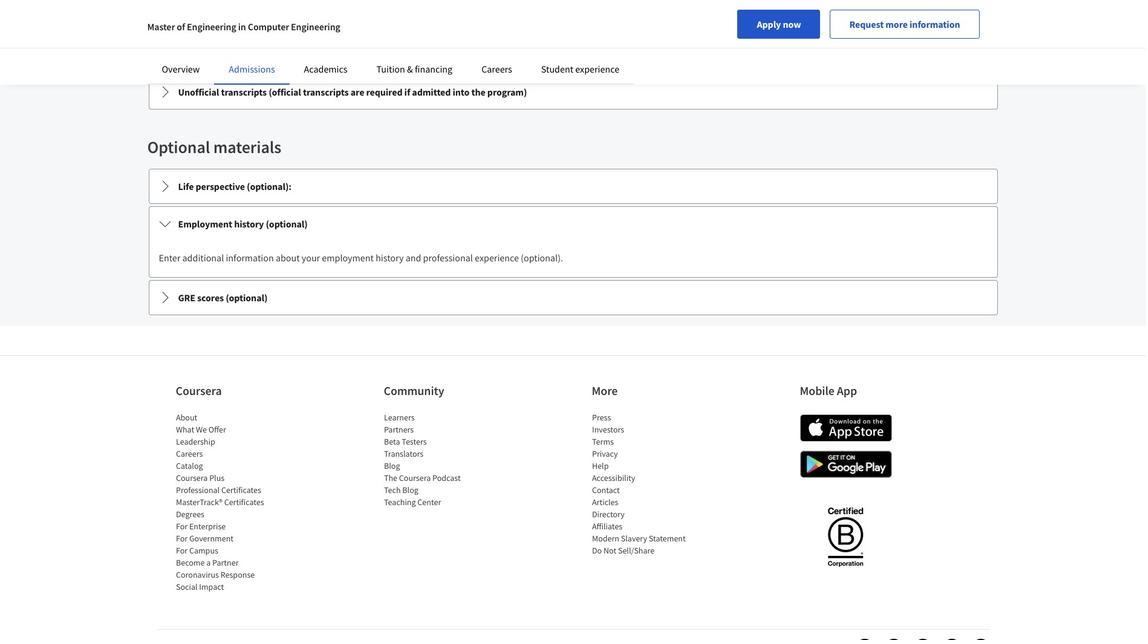 Task type: describe. For each thing, give the bounding box(es) containing it.
professional
[[176, 485, 219, 496]]

social
[[176, 581, 197, 592]]

coursera facebook image
[[857, 639, 873, 640]]

0 horizontal spatial blog
[[384, 460, 400, 471]]

your
[[302, 252, 320, 264]]

1 engineering from the left
[[187, 21, 236, 33]]

additional
[[182, 252, 224, 264]]

help
[[592, 460, 609, 471]]

get it on google play image
[[800, 451, 892, 478]]

scores
[[197, 292, 224, 304]]

leadership link
[[176, 436, 215, 447]]

1 vertical spatial history
[[376, 252, 404, 264]]

3 for from the top
[[176, 545, 187, 556]]

request more information button
[[830, 10, 980, 39]]

investors link
[[592, 424, 624, 435]]

(official
[[269, 86, 301, 98]]

coursera plus link
[[176, 473, 224, 483]]

partner
[[212, 557, 238, 568]]

plus
[[209, 473, 224, 483]]

1 horizontal spatial blog
[[402, 485, 418, 496]]

apply now button
[[738, 10, 821, 39]]

help link
[[592, 460, 609, 471]]

2 for from the top
[[176, 533, 187, 544]]

contact link
[[592, 485, 620, 496]]

life perspective (optional): button
[[149, 169, 998, 203]]

unofficial
[[178, 86, 219, 98]]

affiliates
[[592, 521, 622, 532]]

accessibility
[[592, 473, 635, 483]]

affiliates link
[[592, 521, 622, 532]]

perspective
[[196, 180, 245, 192]]

list for more
[[592, 411, 695, 557]]

employment
[[322, 252, 374, 264]]

history inside dropdown button
[[234, 218, 264, 230]]

teaching
[[384, 497, 416, 508]]

tuition & financing
[[377, 63, 453, 75]]

student experience link
[[541, 63, 620, 75]]

gre
[[178, 292, 195, 304]]

coursera for about what we offer leadership careers catalog coursera plus professional certificates mastertrack® certificates degrees for enterprise for government for campus become a partner coronavirus response social impact
[[176, 473, 207, 483]]

download on the app store image
[[800, 414, 892, 442]]

for enterprise link
[[176, 521, 226, 532]]

articles link
[[592, 497, 618, 508]]

professional certificates link
[[176, 485, 261, 496]]

terms link
[[592, 436, 614, 447]]

2 transcripts from the left
[[303, 86, 349, 98]]

apply
[[757, 18, 781, 30]]

degrees
[[176, 509, 204, 520]]

catalog link
[[176, 460, 203, 471]]

1 transcripts from the left
[[221, 86, 267, 98]]

computer
[[248, 21, 289, 33]]

employment history (optional)
[[178, 218, 308, 230]]

blog link
[[384, 460, 400, 471]]

learners link
[[384, 412, 415, 423]]

press
[[592, 412, 611, 423]]

employment history (optional) button
[[149, 207, 998, 241]]

if
[[405, 86, 410, 98]]

more
[[886, 18, 908, 30]]

modern
[[592, 533, 619, 544]]

2 engineering from the left
[[291, 21, 341, 33]]

translators
[[384, 448, 423, 459]]

beta testers link
[[384, 436, 427, 447]]

of
[[177, 21, 185, 33]]

are
[[351, 86, 364, 98]]

admissions link
[[229, 63, 275, 75]]

master
[[147, 21, 175, 33]]

about
[[276, 252, 300, 264]]

tuition & financing link
[[377, 63, 453, 75]]

contact
[[592, 485, 620, 496]]

articles
[[592, 497, 618, 508]]

testers
[[402, 436, 427, 447]]

coronavirus response link
[[176, 569, 255, 580]]

about what we offer leadership careers catalog coursera plus professional certificates mastertrack® certificates degrees for enterprise for government for campus become a partner coronavirus response social impact
[[176, 412, 264, 592]]

tech blog link
[[384, 485, 418, 496]]

program)
[[488, 86, 527, 98]]

into
[[453, 86, 470, 98]]

mastertrack®
[[176, 497, 222, 508]]

request more information
[[850, 18, 961, 30]]

1 vertical spatial certificates
[[224, 497, 264, 508]]

for campus link
[[176, 545, 218, 556]]

the coursera podcast link
[[384, 473, 461, 483]]

in
[[238, 21, 246, 33]]

the
[[472, 86, 486, 98]]

about link
[[176, 412, 197, 423]]

podcast
[[432, 473, 461, 483]]

logo of certified b corporation image
[[821, 500, 871, 573]]

0 horizontal spatial experience
[[475, 252, 519, 264]]

tuition
[[377, 63, 405, 75]]

become
[[176, 557, 204, 568]]

coursera instagram image
[[973, 639, 990, 640]]

list for community
[[384, 411, 487, 508]]

1 horizontal spatial careers
[[482, 63, 512, 75]]

1 vertical spatial careers link
[[176, 448, 203, 459]]

not
[[604, 545, 616, 556]]

teaching center link
[[384, 497, 441, 508]]

a
[[206, 557, 210, 568]]



Task type: vqa. For each thing, say whether or not it's contained in the screenshot.
now
yes



Task type: locate. For each thing, give the bounding box(es) containing it.
careers
[[482, 63, 512, 75], [176, 448, 203, 459]]

list containing learners
[[384, 411, 487, 508]]

transcripts
[[221, 86, 267, 98], [303, 86, 349, 98]]

(optional) up about
[[266, 218, 308, 230]]

academics
[[304, 63, 348, 75]]

coursera inside learners partners beta testers translators blog the coursera podcast tech blog teaching center
[[399, 473, 431, 483]]

(optional) right scores
[[226, 292, 268, 304]]

1 horizontal spatial list
[[384, 411, 487, 508]]

1 for from the top
[[176, 521, 187, 532]]

admitted
[[412, 86, 451, 98]]

enter
[[159, 252, 181, 264]]

1 vertical spatial careers
[[176, 448, 203, 459]]

sell/share
[[618, 545, 655, 556]]

response
[[220, 569, 255, 580]]

0 vertical spatial information
[[910, 18, 961, 30]]

0 vertical spatial for
[[176, 521, 187, 532]]

transcripts down academics
[[303, 86, 349, 98]]

become a partner link
[[176, 557, 238, 568]]

0 horizontal spatial history
[[234, 218, 264, 230]]

(optional) for gre scores (optional)
[[226, 292, 268, 304]]

careers link up program)
[[482, 63, 512, 75]]

overview link
[[162, 63, 200, 75]]

list containing about
[[176, 411, 279, 593]]

coursera inside "about what we offer leadership careers catalog coursera plus professional certificates mastertrack® certificates degrees for enterprise for government for campus become a partner coronavirus response social impact"
[[176, 473, 207, 483]]

1 horizontal spatial information
[[910, 18, 961, 30]]

history left and
[[376, 252, 404, 264]]

1 vertical spatial (optional)
[[226, 292, 268, 304]]

list
[[176, 411, 279, 593], [384, 411, 487, 508], [592, 411, 695, 557]]

campus
[[189, 545, 218, 556]]

1 vertical spatial for
[[176, 533, 187, 544]]

social impact link
[[176, 581, 224, 592]]

student experience
[[541, 63, 620, 75]]

information right more
[[910, 18, 961, 30]]

enterprise
[[189, 521, 226, 532]]

investors
[[592, 424, 624, 435]]

financing
[[415, 63, 453, 75]]

enter additional information about your employment history and professional experience (optional).
[[159, 252, 563, 264]]

tech
[[384, 485, 401, 496]]

do not sell/share link
[[592, 545, 655, 556]]

0 vertical spatial certificates
[[221, 485, 261, 496]]

for up become
[[176, 545, 187, 556]]

modern slavery statement link
[[592, 533, 686, 544]]

2 list from the left
[[384, 411, 487, 508]]

certificates up mastertrack® certificates "link"
[[221, 485, 261, 496]]

careers up program)
[[482, 63, 512, 75]]

unofficial transcripts (official transcripts are required if admitted into the program)
[[178, 86, 527, 98]]

0 vertical spatial (optional)
[[266, 218, 308, 230]]

0 vertical spatial experience
[[576, 63, 620, 75]]

partners
[[384, 424, 414, 435]]

coursera youtube image
[[944, 639, 961, 640]]

0 horizontal spatial careers link
[[176, 448, 203, 459]]

(optional)
[[266, 218, 308, 230], [226, 292, 268, 304]]

learners
[[384, 412, 415, 423]]

0 horizontal spatial information
[[226, 252, 274, 264]]

1 horizontal spatial engineering
[[291, 21, 341, 33]]

optional
[[147, 136, 210, 158]]

accessibility link
[[592, 473, 635, 483]]

careers link up 'catalog' link
[[176, 448, 203, 459]]

press link
[[592, 412, 611, 423]]

app
[[837, 383, 858, 398]]

degrees link
[[176, 509, 204, 520]]

for up for campus link
[[176, 533, 187, 544]]

coursera for learners partners beta testers translators blog the coursera podcast tech blog teaching center
[[399, 473, 431, 483]]

2 horizontal spatial list
[[592, 411, 695, 557]]

catalog
[[176, 460, 203, 471]]

about
[[176, 412, 197, 423]]

directory
[[592, 509, 625, 520]]

careers up 'catalog' link
[[176, 448, 203, 459]]

coursera down 'catalog' link
[[176, 473, 207, 483]]

coursera twitter image
[[915, 639, 932, 640]]

do
[[592, 545, 602, 556]]

leadership
[[176, 436, 215, 447]]

blog up teaching center link
[[402, 485, 418, 496]]

and
[[406, 252, 421, 264]]

0 horizontal spatial engineering
[[187, 21, 236, 33]]

mastertrack® certificates link
[[176, 497, 264, 508]]

list for coursera
[[176, 411, 279, 593]]

experience
[[576, 63, 620, 75], [475, 252, 519, 264]]

employment
[[178, 218, 232, 230]]

2 vertical spatial for
[[176, 545, 187, 556]]

master of engineering in computer engineering
[[147, 21, 341, 33]]

certificates down professional certificates link
[[224, 497, 264, 508]]

information for more
[[910, 18, 961, 30]]

0 horizontal spatial transcripts
[[221, 86, 267, 98]]

we
[[196, 424, 207, 435]]

coronavirus
[[176, 569, 219, 580]]

now
[[783, 18, 801, 30]]

partners link
[[384, 424, 414, 435]]

community
[[384, 383, 444, 398]]

for down "degrees"
[[176, 521, 187, 532]]

1 vertical spatial information
[[226, 252, 274, 264]]

coursera up tech blog link
[[399, 473, 431, 483]]

careers link
[[482, 63, 512, 75], [176, 448, 203, 459]]

0 horizontal spatial list
[[176, 411, 279, 593]]

student
[[541, 63, 574, 75]]

experience right student
[[576, 63, 620, 75]]

0 vertical spatial careers link
[[482, 63, 512, 75]]

privacy link
[[592, 448, 618, 459]]

(optional):
[[247, 180, 292, 192]]

learners partners beta testers translators blog the coursera podcast tech blog teaching center
[[384, 412, 461, 508]]

history down life perspective (optional):
[[234, 218, 264, 230]]

0 vertical spatial history
[[234, 218, 264, 230]]

information down 'employment history (optional)'
[[226, 252, 274, 264]]

transcripts down admissions link
[[221, 86, 267, 98]]

directory link
[[592, 509, 625, 520]]

life
[[178, 180, 194, 192]]

0 vertical spatial careers
[[482, 63, 512, 75]]

mobile
[[800, 383, 835, 398]]

gre scores (optional)
[[178, 292, 268, 304]]

careers inside "about what we offer leadership careers catalog coursera plus professional certificates mastertrack® certificates degrees for enterprise for government for campus become a partner coronavirus response social impact"
[[176, 448, 203, 459]]

1 vertical spatial blog
[[402, 485, 418, 496]]

experience left (optional).
[[475, 252, 519, 264]]

admissions
[[229, 63, 275, 75]]

(optional) for employment history (optional)
[[266, 218, 308, 230]]

coursera
[[176, 383, 222, 398], [176, 473, 207, 483], [399, 473, 431, 483]]

0 horizontal spatial careers
[[176, 448, 203, 459]]

statement
[[649, 533, 686, 544]]

gre scores (optional) button
[[149, 281, 998, 315]]

information for additional
[[226, 252, 274, 264]]

request
[[850, 18, 884, 30]]

life perspective (optional):
[[178, 180, 292, 192]]

blog up the
[[384, 460, 400, 471]]

apply now
[[757, 18, 801, 30]]

materials
[[213, 136, 282, 158]]

privacy
[[592, 448, 618, 459]]

3 list from the left
[[592, 411, 695, 557]]

coursera linkedin image
[[886, 639, 903, 640]]

history
[[234, 218, 264, 230], [376, 252, 404, 264]]

engineering left in at the left of the page
[[187, 21, 236, 33]]

information inside button
[[910, 18, 961, 30]]

more
[[592, 383, 618, 398]]

the
[[384, 473, 397, 483]]

1 vertical spatial experience
[[475, 252, 519, 264]]

coursera up 'about'
[[176, 383, 222, 398]]

1 list from the left
[[176, 411, 279, 593]]

1 horizontal spatial careers link
[[482, 63, 512, 75]]

required
[[366, 86, 403, 98]]

1 horizontal spatial experience
[[576, 63, 620, 75]]

1 horizontal spatial transcripts
[[303, 86, 349, 98]]

engineering up academics
[[291, 21, 341, 33]]

(optional).
[[521, 252, 563, 264]]

unofficial transcripts (official transcripts are required if admitted into the program) button
[[149, 75, 998, 109]]

list containing press
[[592, 411, 695, 557]]

1 horizontal spatial history
[[376, 252, 404, 264]]

0 vertical spatial blog
[[384, 460, 400, 471]]



